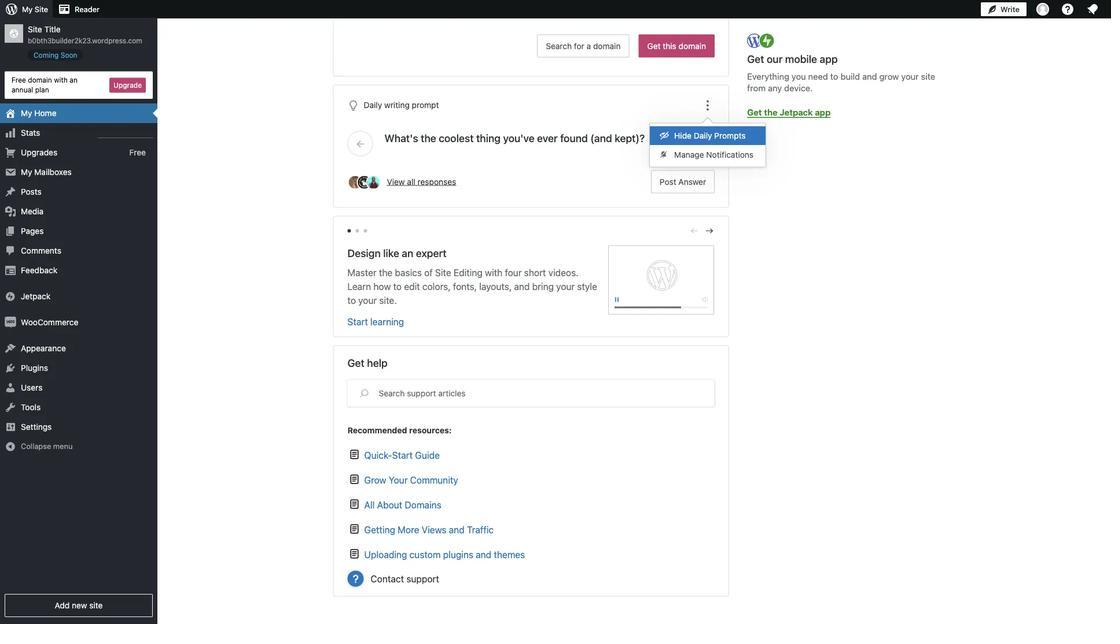 Task type: locate. For each thing, give the bounding box(es) containing it.
to down learn
[[347, 295, 356, 306]]

1 horizontal spatial to
[[393, 282, 402, 293]]

getting
[[364, 525, 395, 536]]

an right 'like'
[[402, 247, 413, 260]]

toggle menu image
[[701, 99, 715, 113]]

recommended
[[347, 426, 407, 436]]

site right grow
[[921, 72, 935, 82]]

and inside everything you need to build and grow your site from any device.
[[862, 72, 877, 82]]

site inside the master the basics of site editing with four short videos. learn how to edit colors, fonts, layouts, and bring your style to your site.
[[435, 268, 451, 279]]

with up layouts,
[[485, 268, 502, 279]]

1 vertical spatial img image
[[5, 317, 16, 329]]

2 vertical spatial site
[[435, 268, 451, 279]]

img image
[[5, 291, 16, 303], [5, 317, 16, 329]]

0 horizontal spatial answered users image
[[347, 175, 363, 190]]

domain right a
[[593, 41, 621, 51]]

2 answered users image from the left
[[366, 175, 381, 190]]

this
[[663, 41, 676, 51]]

search
[[546, 41, 572, 51]]

my profile image
[[1036, 3, 1049, 16]]

1 vertical spatial site
[[28, 25, 42, 34]]

free inside free domain with an annual plan
[[12, 76, 26, 84]]

design
[[347, 247, 381, 260]]

0 vertical spatial get
[[647, 41, 661, 51]]

your right grow
[[901, 72, 919, 82]]

jetpack down feedback
[[21, 292, 51, 302]]

support
[[406, 574, 439, 585]]

get left this
[[647, 41, 661, 51]]

menu
[[650, 124, 766, 167]]

highest hourly views 0 image
[[98, 131, 153, 138]]

mailboxes
[[34, 168, 72, 177]]

the up how
[[379, 268, 392, 279]]

0 horizontal spatial with
[[54, 76, 68, 84]]

1 horizontal spatial and
[[862, 72, 877, 82]]

2 horizontal spatial your
[[901, 72, 919, 82]]

writing
[[384, 101, 410, 110]]

1 horizontal spatial site
[[921, 72, 935, 82]]

0 horizontal spatial and
[[514, 282, 530, 293]]

recommended resources element
[[334, 442, 729, 566]]

2 vertical spatial my
[[21, 168, 32, 177]]

coolest
[[439, 133, 474, 145]]

more
[[398, 525, 419, 536]]

and down four at left
[[514, 282, 530, 293]]

the right what's
[[421, 133, 436, 145]]

my home link
[[0, 104, 157, 123]]

settings
[[21, 423, 52, 432]]

pages link
[[0, 222, 157, 241]]

1 vertical spatial your
[[556, 282, 575, 293]]

site up title
[[35, 5, 48, 14]]

get for get our mobile app
[[747, 53, 764, 66]]

get inside get this domain button
[[647, 41, 661, 51]]

with inside free domain with an annual plan
[[54, 76, 68, 84]]

site left title
[[28, 25, 42, 34]]

appearance
[[21, 344, 66, 354]]

search results element
[[334, 408, 729, 566]]

new
[[72, 602, 87, 611]]

manage notifications
[[674, 150, 753, 160]]

to
[[830, 72, 838, 82], [393, 282, 402, 293], [347, 295, 356, 306]]

getting more views and traffic link
[[334, 516, 729, 541]]

answered users image down show previous prompt icon
[[347, 175, 363, 190]]

0 horizontal spatial the
[[379, 268, 392, 279]]

None search field
[[347, 381, 715, 408]]

the for get
[[764, 107, 778, 117]]

and traffic
[[449, 525, 494, 536]]

get inside get the jetpack app link
[[747, 107, 762, 117]]

0 vertical spatial daily
[[364, 101, 382, 110]]

2 horizontal spatial domain
[[679, 41, 706, 51]]

tooltip containing hide daily prompts
[[649, 117, 766, 168]]

feedback
[[21, 266, 57, 275]]

0 vertical spatial free
[[12, 76, 26, 84]]

my left home
[[21, 109, 32, 118]]

2 vertical spatial get
[[747, 107, 762, 117]]

write link
[[981, 0, 1027, 19]]

upgrade
[[113, 81, 142, 89]]

the for what's
[[421, 133, 436, 145]]

jetpack down any device. at the right of the page
[[780, 107, 813, 117]]

all about domains
[[364, 500, 441, 511]]

1 vertical spatial and
[[514, 282, 530, 293]]

img image for woocommerce
[[5, 317, 16, 329]]

0 horizontal spatial to
[[347, 295, 356, 306]]

img image inside woocommerce link
[[5, 317, 16, 329]]

any device.
[[768, 83, 813, 93]]

domain right this
[[679, 41, 706, 51]]

and right build
[[862, 72, 877, 82]]

free
[[12, 76, 26, 84], [129, 148, 146, 157]]

uploading
[[364, 550, 407, 561]]

daily left writing
[[364, 101, 382, 110]]

with
[[54, 76, 68, 84], [485, 268, 502, 279]]

0 vertical spatial an
[[70, 76, 77, 84]]

0 vertical spatial your
[[901, 72, 919, 82]]

my site link
[[0, 0, 53, 19]]

my left reader link
[[22, 5, 33, 14]]

0 horizontal spatial an
[[70, 76, 77, 84]]

0 horizontal spatial jetpack
[[21, 292, 51, 302]]

you
[[792, 72, 806, 82]]

add
[[55, 602, 70, 611]]

2 vertical spatial to
[[347, 295, 356, 306]]

an down soon
[[70, 76, 77, 84]]

collapse
[[21, 442, 51, 451]]

img image inside jetpack "link"
[[5, 291, 16, 303]]

1 horizontal spatial answered users image
[[366, 175, 381, 190]]

1 horizontal spatial an
[[402, 247, 413, 260]]

0 vertical spatial jetpack
[[780, 107, 813, 117]]

get for get the jetpack app
[[747, 107, 762, 117]]

show previous prompt image
[[355, 139, 365, 149]]

get the jetpack app
[[747, 107, 831, 117]]

1 img image from the top
[[5, 291, 16, 303]]

2 vertical spatial the
[[379, 268, 392, 279]]

site right the new
[[89, 602, 103, 611]]

stats
[[21, 128, 40, 138]]

1 vertical spatial the
[[421, 133, 436, 145]]

found
[[560, 133, 588, 145]]

answered users image
[[357, 175, 372, 190]]

site right of
[[435, 268, 451, 279]]

thing
[[476, 133, 501, 145]]

my up posts
[[21, 168, 32, 177]]

get this domain
[[647, 41, 706, 51]]

0 vertical spatial site
[[921, 72, 935, 82]]

everything
[[747, 72, 789, 82]]

everything you need to build and grow your site from any device.
[[747, 72, 935, 93]]

free for free domain with an annual plan
[[12, 76, 26, 84]]

the down from
[[764, 107, 778, 117]]

0 vertical spatial to
[[830, 72, 838, 82]]

1 horizontal spatial daily
[[694, 131, 712, 141]]

reader
[[75, 5, 99, 14]]

menu containing hide daily prompts
[[650, 124, 766, 167]]

site title b0bth3builder2k23.wordpress.com
[[28, 25, 142, 45]]

my for my mailboxes
[[21, 168, 32, 177]]

contact support
[[371, 574, 439, 585]]

free down highest hourly views 0 image
[[129, 148, 146, 157]]

coming soon
[[34, 51, 77, 59]]

2 horizontal spatial to
[[830, 72, 838, 82]]

answered users image left view
[[366, 175, 381, 190]]

1 vertical spatial daily
[[694, 131, 712, 141]]

domain
[[593, 41, 621, 51], [679, 41, 706, 51], [28, 76, 52, 84]]

free up annual plan
[[12, 76, 26, 84]]

1 vertical spatial get
[[747, 53, 764, 66]]

1 horizontal spatial with
[[485, 268, 502, 279]]

quick-start guide link
[[334, 442, 729, 466]]

kept)?
[[615, 133, 645, 145]]

1 vertical spatial free
[[129, 148, 146, 157]]

site inside everything you need to build and grow your site from any device.
[[921, 72, 935, 82]]

0 horizontal spatial your
[[358, 295, 377, 306]]

2 img image from the top
[[5, 317, 16, 329]]

0 vertical spatial my
[[22, 5, 33, 14]]

of
[[424, 268, 433, 279]]

and
[[862, 72, 877, 82], [514, 282, 530, 293]]

previous image
[[689, 226, 700, 237]]

with down coming soon
[[54, 76, 68, 84]]

daily writing prompt
[[364, 101, 439, 110]]

1 vertical spatial jetpack
[[21, 292, 51, 302]]

contact support link
[[334, 566, 729, 594]]

1 horizontal spatial the
[[421, 133, 436, 145]]

show next prompt image
[[697, 139, 707, 149]]

upgrades
[[21, 148, 57, 157]]

your down learn
[[358, 295, 377, 306]]

the inside the master the basics of site editing with four short videos. learn how to edit colors, fonts, layouts, and bring your style to your site.
[[379, 268, 392, 279]]

basics
[[395, 268, 422, 279]]

daily up the manage notifications "link" at the right top of page
[[694, 131, 712, 141]]

to left edit
[[393, 282, 402, 293]]

mobile app
[[785, 53, 838, 66]]

get left our
[[747, 53, 764, 66]]

prompt
[[412, 101, 439, 110]]

1 answered users image from the left
[[347, 175, 363, 190]]

site
[[921, 72, 935, 82], [89, 602, 103, 611]]

grow your community
[[364, 475, 458, 486]]

woocommerce link
[[0, 313, 157, 333]]

and inside the master the basics of site editing with four short videos. learn how to edit colors, fonts, layouts, and bring your style to your site.
[[514, 282, 530, 293]]

recommended resources
[[347, 426, 449, 436]]

0 vertical spatial the
[[764, 107, 778, 117]]

1 vertical spatial site
[[89, 602, 103, 611]]

0 horizontal spatial domain
[[28, 76, 52, 84]]

annual plan
[[12, 86, 49, 94]]

your down videos.
[[556, 282, 575, 293]]

1 vertical spatial my
[[21, 109, 32, 118]]

0 vertical spatial and
[[862, 72, 877, 82]]

your community
[[389, 475, 458, 486]]

0 horizontal spatial daily
[[364, 101, 382, 110]]

0 horizontal spatial site
[[89, 602, 103, 611]]

1 vertical spatial with
[[485, 268, 502, 279]]

feedback link
[[0, 261, 157, 281]]

get for get this domain
[[647, 41, 661, 51]]

0 vertical spatial img image
[[5, 291, 16, 303]]

answered users image
[[347, 175, 363, 190], [366, 175, 381, 190]]

about domains
[[377, 500, 441, 511]]

1 vertical spatial to
[[393, 282, 402, 293]]

1 horizontal spatial free
[[129, 148, 146, 157]]

2 horizontal spatial the
[[764, 107, 778, 117]]

fonts,
[[453, 282, 477, 293]]

get down from
[[747, 107, 762, 117]]

0 horizontal spatial free
[[12, 76, 26, 84]]

0 vertical spatial with
[[54, 76, 68, 84]]

get
[[647, 41, 661, 51], [747, 53, 764, 66], [747, 107, 762, 117]]

domain up annual plan
[[28, 76, 52, 84]]

like
[[383, 247, 399, 260]]

upgrade button
[[109, 78, 146, 93]]

1 horizontal spatial jetpack
[[780, 107, 813, 117]]

hide daily prompts
[[674, 131, 746, 141]]

tooltip
[[649, 117, 766, 168]]

to left build
[[830, 72, 838, 82]]

what's
[[385, 133, 418, 145]]

my mailboxes
[[21, 168, 72, 177]]



Task type: vqa. For each thing, say whether or not it's contained in the screenshot.
the topmost Jeremy Miller Image
no



Task type: describe. For each thing, give the bounding box(es) containing it.
my for my home
[[21, 109, 32, 118]]

quick-
[[364, 451, 392, 462]]

wordpress and jetpack app image
[[747, 33, 776, 49]]

next image
[[704, 226, 715, 237]]

get help
[[347, 357, 388, 370]]

start learning
[[347, 317, 404, 328]]

my home
[[21, 109, 56, 118]]

my site
[[22, 5, 48, 14]]

resources
[[409, 426, 449, 436]]

free domain with an annual plan
[[12, 76, 77, 94]]

domain inside button
[[679, 41, 706, 51]]

our
[[767, 53, 783, 66]]

contact
[[371, 574, 404, 585]]

help image
[[1061, 2, 1075, 16]]

domain inside free domain with an annual plan
[[28, 76, 52, 84]]

plugins
[[21, 364, 48, 373]]

free for free
[[129, 148, 146, 157]]

views
[[422, 525, 446, 536]]

get our mobile app
[[747, 53, 838, 66]]

open search image
[[350, 387, 379, 401]]

post answer link
[[651, 171, 715, 194]]

post
[[660, 177, 676, 187]]

posts
[[21, 187, 42, 197]]

design like an expert
[[347, 247, 447, 260]]

Search search field
[[379, 383, 712, 405]]

comments
[[21, 246, 61, 256]]

need
[[808, 72, 828, 82]]

start
[[347, 317, 368, 328]]

site.
[[379, 295, 397, 306]]

prompts
[[714, 131, 746, 141]]

with inside the master the basics of site editing with four short videos. learn how to edit colors, fonts, layouts, and bring your style to your site.
[[485, 268, 502, 279]]

get the jetpack app link
[[747, 105, 831, 120]]

the for master
[[379, 268, 392, 279]]

to inside everything you need to build and grow your site from any device.
[[830, 72, 838, 82]]

write
[[1000, 5, 1020, 14]]

get this domain button
[[639, 35, 715, 58]]

0 vertical spatial site
[[35, 5, 48, 14]]

home
[[34, 109, 56, 118]]

tools link
[[0, 398, 157, 418]]

bring
[[532, 282, 554, 293]]

start learning button
[[347, 317, 404, 328]]

videos.
[[548, 268, 578, 279]]

add new site link
[[5, 595, 153, 618]]

uploading custom plugins and themes link
[[334, 541, 729, 566]]

2 vertical spatial your
[[358, 295, 377, 306]]

posts link
[[0, 182, 157, 202]]

a
[[587, 41, 591, 51]]

for
[[574, 41, 584, 51]]

custom
[[409, 550, 441, 561]]

settings link
[[0, 418, 157, 438]]

you've
[[503, 133, 534, 145]]

short
[[524, 268, 546, 279]]

coming
[[34, 51, 59, 59]]

learn
[[347, 282, 371, 293]]

menu inside tooltip
[[650, 124, 766, 167]]

my for my site
[[22, 5, 33, 14]]

1 horizontal spatial domain
[[593, 41, 621, 51]]

media link
[[0, 202, 157, 222]]

users
[[21, 383, 42, 393]]

collapse menu link
[[0, 438, 157, 457]]

media
[[21, 207, 44, 216]]

ever
[[537, 133, 558, 145]]

from
[[747, 83, 766, 93]]

(and
[[590, 133, 612, 145]]

site inside site title b0bth3builder2k23.wordpress.com
[[28, 25, 42, 34]]

tools
[[21, 403, 41, 413]]

img image for jetpack
[[5, 291, 16, 303]]

quick-start guide
[[364, 451, 440, 462]]

master the basics of site editing with four short videos. learn how to edit colors, fonts, layouts, and bring your style to your site.
[[347, 268, 597, 306]]

daily inside hide daily prompts "button"
[[694, 131, 712, 141]]

1 horizontal spatial your
[[556, 282, 575, 293]]

plugins link
[[0, 359, 157, 378]]

jetpack inside "link"
[[21, 292, 51, 302]]

all
[[407, 177, 415, 187]]

jetpack link
[[0, 287, 157, 307]]

an inside free domain with an annual plan
[[70, 76, 77, 84]]

manage notifications link
[[650, 146, 766, 164]]

b0bth3builder2k23.wordpress.com
[[28, 37, 142, 45]]

how
[[373, 282, 391, 293]]

layouts,
[[479, 282, 512, 293]]

comments link
[[0, 241, 157, 261]]

expert
[[416, 247, 447, 260]]

1 vertical spatial an
[[402, 247, 413, 260]]

menu
[[53, 442, 73, 451]]

grow
[[364, 475, 386, 486]]

build
[[841, 72, 860, 82]]

what's the coolest thing you've ever found (and kept)?
[[385, 133, 645, 145]]

app
[[815, 107, 831, 117]]

start guide
[[392, 451, 440, 462]]

pages
[[21, 227, 44, 236]]

reader link
[[53, 0, 104, 19]]

responses
[[418, 177, 456, 187]]

hide daily prompts button
[[650, 127, 766, 146]]

and themes
[[476, 550, 525, 561]]

uploading custom plugins and themes
[[364, 550, 525, 561]]

post answer
[[660, 177, 706, 187]]

style
[[577, 282, 597, 293]]

your inside everything you need to build and grow your site from any device.
[[901, 72, 919, 82]]

learning
[[370, 317, 404, 328]]

getting more views and traffic
[[364, 525, 494, 536]]

manage your notifications image
[[1086, 2, 1099, 16]]

add new site
[[55, 602, 103, 611]]

pager controls element
[[347, 226, 715, 237]]



